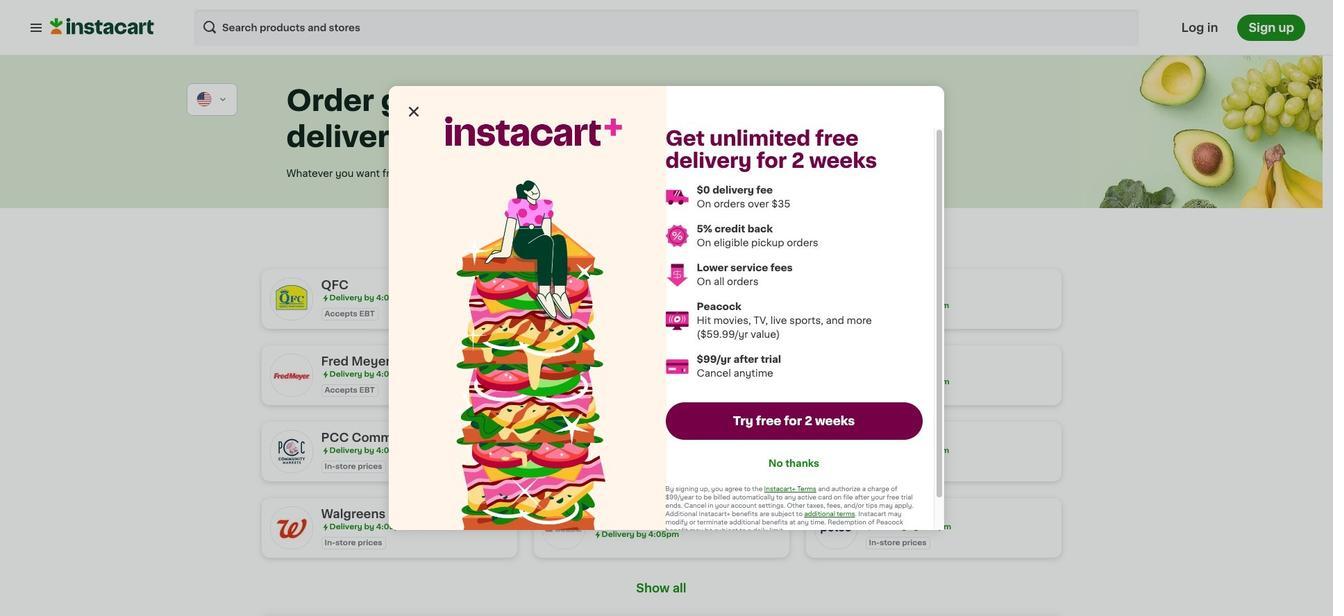 Task type: describe. For each thing, give the bounding box(es) containing it.
fred meyer image
[[270, 354, 313, 397]]

safeway image
[[815, 354, 858, 397]]

walgreens image
[[270, 507, 313, 550]]

get unlimited free delivery for 2 weeks dialog
[[389, 86, 945, 542]]

metropolitan market image
[[542, 354, 585, 397]]

open main menu image
[[28, 19, 44, 36]]

pcc community markets image
[[270, 431, 313, 474]]



Task type: vqa. For each thing, say whether or not it's contained in the screenshot.
Bb. inside Bumble and bumble Bb. Curl Mousse
no



Task type: locate. For each thing, give the bounding box(es) containing it.
chef'store image
[[542, 507, 585, 550]]

sprouts farmers market image
[[542, 431, 585, 474]]

united states element
[[196, 91, 213, 108]]

petco image
[[815, 507, 858, 550]]

instacart home image
[[50, 18, 154, 34]]

qfc delivery now image
[[542, 278, 585, 321]]

uwajimaya image
[[815, 431, 858, 474]]

qfc image
[[270, 278, 313, 321]]

costco image
[[815, 278, 858, 321]]



